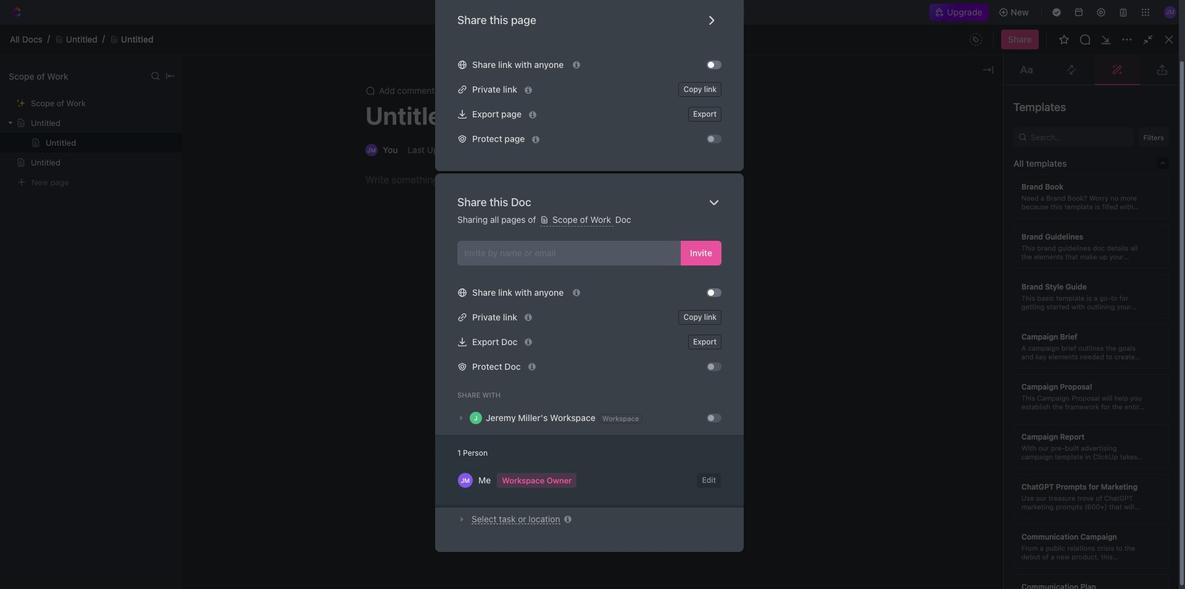 Task type: describe. For each thing, give the bounding box(es) containing it.
brand for brand book
[[1022, 182, 1044, 191]]

brand for brand guidelines
[[1022, 232, 1044, 241]]

1 horizontal spatial to
[[1081, 470, 1088, 478]]

page up enable
[[511, 14, 537, 27]]

docs for all docs
[[22, 34, 43, 44]]

choosing
[[1047, 461, 1076, 469]]

workspace for workspace owner
[[502, 475, 545, 485]]

large
[[606, 462, 628, 472]]

row containing -
[[199, 278, 1171, 300]]

7 - from the top
[[717, 417, 721, 428]]

0 vertical spatial with
[[515, 59, 532, 70]]

have
[[1064, 470, 1079, 478]]

sidebar navigation
[[0, 43, 185, 589]]

14:53
[[504, 145, 528, 155]]

jeremy miller's workspace
[[486, 412, 596, 423]]

owner
[[547, 475, 572, 485]]

doc for new doc
[[1157, 52, 1173, 63]]

postsale engagements
[[606, 306, 697, 316]]

space
[[53, 136, 78, 147]]

export button for export doc
[[689, 334, 722, 349]]

project
[[656, 462, 684, 472]]

row containing location
[[199, 236, 1171, 256]]

scope up "spaces"
[[9, 71, 34, 81]]

communication
[[1022, 532, 1079, 541]]

ago for 29 mins ago
[[993, 284, 1008, 294]]

11 mins ago
[[959, 306, 1005, 316]]

32
[[959, 262, 970, 272]]

4 - from the top
[[717, 328, 721, 339]]

doc for export doc
[[502, 336, 518, 347]]

5 row from the top
[[199, 388, 1171, 413]]

projects link
[[37, 153, 138, 173]]

1
[[458, 448, 461, 457]]

&
[[632, 506, 638, 516]]

clickup
[[1094, 452, 1119, 460]]

scope up invite by name or email 'text field'
[[553, 214, 578, 225]]

share this page
[[458, 14, 537, 27]]

want
[[493, 28, 512, 39]]

client
[[631, 462, 654, 472]]

don't
[[1045, 470, 1062, 478]]

2 copy from the top
[[684, 312, 702, 321]]

of right "spaces"
[[57, 98, 64, 108]]

protect page
[[472, 133, 525, 144]]

2 column header from the left
[[853, 236, 952, 256]]

add
[[379, 85, 395, 96]]

page for new page
[[50, 177, 69, 187]]

mins for 11
[[969, 306, 988, 316]]

team
[[30, 136, 51, 147]]

care
[[1022, 461, 1036, 469]]

new for new page
[[31, 177, 48, 187]]

protect for protect page
[[472, 133, 503, 144]]

archived
[[471, 217, 507, 228]]

so
[[1022, 470, 1030, 478]]

campaign report with our pre-built advertising campaign template in clickup takes care of choosing the kpis to monitor, so you don't have to waste time on it.
[[1022, 432, 1143, 478]]

new page
[[31, 177, 69, 187]]

search docs button
[[1048, 48, 1124, 68]]

enable
[[525, 28, 553, 39]]

campaign proposal
[[1022, 382, 1093, 391]]

kpis
[[1090, 461, 1105, 469]]

this for share this page
[[490, 14, 509, 27]]

3 - row from the top
[[199, 366, 1171, 391]]

miller's
[[518, 412, 548, 423]]

protect for protect doc
[[472, 361, 503, 372]]

1 - from the top
[[717, 262, 721, 272]]

brief
[[1061, 332, 1078, 341]]

location
[[529, 514, 560, 524]]

share this doc
[[458, 196, 532, 209]]

29
[[959, 284, 970, 294]]

2 - row from the top
[[199, 344, 1171, 368]]

0 vertical spatial to
[[515, 28, 523, 39]]

work up location
[[591, 214, 611, 225]]

share up archived
[[458, 196, 487, 209]]

report
[[1061, 432, 1085, 441]]

proposal
[[1061, 382, 1093, 391]]

brand book
[[1022, 182, 1064, 191]]

do
[[462, 28, 473, 39]]

new doc button
[[1129, 48, 1181, 68]]

protect doc
[[472, 361, 521, 372]]

team space link
[[30, 132, 170, 152]]

select task or location
[[472, 514, 560, 524]]

2 private from the top
[[472, 312, 501, 322]]

scope of work up invite by name or email 'text field'
[[550, 214, 614, 225]]

1 private from the top
[[472, 84, 501, 94]]

our
[[1039, 444, 1050, 452]]

2 horizontal spatial to
[[1107, 461, 1113, 469]]

share up j
[[458, 391, 481, 399]]

export button for export page
[[689, 107, 722, 122]]

marketing
[[1102, 482, 1138, 491]]

billing & invoicing
[[606, 506, 676, 516]]

ago for 32 mins ago
[[993, 262, 1008, 272]]

1 vertical spatial projects
[[606, 262, 638, 272]]

see all
[[478, 104, 501, 113]]

ago for 11 mins ago
[[990, 306, 1005, 316]]

select
[[472, 514, 497, 524]]

of inside campaign report with our pre-built advertising campaign template in clickup takes care of choosing the kpis to monitor, so you don't have to waste time on it.
[[1038, 461, 1045, 469]]

book
[[1046, 182, 1064, 191]]

of up client on the bottom right
[[633, 417, 641, 428]]

chatgpt prompts for marketing
[[1022, 482, 1138, 491]]

style
[[1046, 282, 1064, 291]]

Search by name... text field
[[975, 212, 1130, 230]]

brand style guide
[[1022, 282, 1087, 291]]

tags
[[717, 241, 733, 250]]

29 mins ago
[[959, 284, 1008, 294]]

invoicing
[[641, 506, 676, 516]]

2 copy link from the top
[[684, 312, 717, 321]]

page for export page
[[502, 109, 522, 119]]

or
[[518, 514, 527, 524]]

mins for 29
[[972, 284, 991, 294]]

jm
[[461, 477, 470, 484]]

1 horizontal spatial workspace
[[550, 412, 596, 423]]

of right "pages"
[[528, 214, 536, 225]]

scope up large
[[606, 417, 631, 428]]

pre-
[[1052, 444, 1065, 452]]

archived button
[[467, 211, 510, 236]]

do you want to enable browser notifications?
[[462, 28, 648, 39]]

1 - row from the top
[[199, 321, 1171, 346]]

prompts
[[1057, 482, 1087, 491]]

new doc
[[1137, 52, 1173, 63]]

1 horizontal spatial docs
[[207, 52, 227, 63]]

doc for protect doc
[[505, 361, 521, 372]]

at
[[494, 145, 502, 155]]

3 - from the top
[[717, 306, 721, 316]]

browser
[[555, 28, 588, 39]]

2 share link with anyone from the top
[[472, 287, 566, 297]]

chatgpt
[[1022, 482, 1055, 491]]

11
[[959, 306, 967, 316]]

advertising
[[1082, 444, 1117, 452]]

on
[[1127, 470, 1135, 478]]

scope of work up client on the bottom right
[[606, 417, 664, 428]]

person
[[463, 448, 488, 457]]

tree inside sidebar navigation
[[5, 111, 173, 551]]

1 copy from the top
[[684, 85, 702, 94]]

scope of work up "spaces"
[[9, 71, 68, 81]]



Task type: locate. For each thing, give the bounding box(es) containing it.
monitor,
[[1115, 461, 1142, 469]]

today
[[467, 145, 492, 155]]

protect
[[472, 133, 503, 144], [472, 361, 503, 372]]

all docs
[[10, 34, 43, 44]]

for
[[1089, 482, 1100, 491]]

export
[[472, 109, 499, 119], [693, 109, 717, 119], [472, 336, 499, 347], [693, 337, 717, 346]]

1 vertical spatial to
[[1107, 461, 1113, 469]]

new right search docs
[[1137, 52, 1155, 63]]

scope down "favorites" button
[[31, 98, 54, 108]]

2 - from the top
[[717, 284, 721, 294]]

Invite by name or email text field
[[464, 244, 676, 262]]

1 horizontal spatial column header
[[853, 236, 952, 256]]

campaign left the proposal on the right bottom of the page
[[1022, 382, 1059, 391]]

brand
[[1022, 182, 1044, 191], [1022, 232, 1044, 241], [1022, 282, 1044, 291]]

select task or location button
[[458, 514, 572, 524]]

billing
[[606, 506, 630, 516]]

work inside row
[[644, 417, 664, 428]]

hide
[[688, 28, 706, 39]]

anyone
[[534, 59, 564, 70], [534, 287, 564, 297]]

it.
[[1137, 470, 1143, 478]]

see
[[478, 104, 491, 113]]

1 vertical spatial brand
[[1022, 232, 1044, 241]]

all for sharing
[[490, 214, 499, 225]]

private up the export doc
[[472, 312, 501, 322]]

brand for brand style guide
[[1022, 282, 1044, 291]]

share link with anyone
[[472, 59, 566, 70], [472, 287, 566, 297]]

all up favorites
[[10, 34, 20, 44]]

0 vertical spatial mins
[[972, 262, 991, 272]]

2 vertical spatial brand
[[1022, 282, 1044, 291]]

postsale
[[606, 306, 641, 316]]

6 - from the top
[[717, 373, 721, 383]]

tab list
[[214, 211, 510, 236]]

row containing large client project
[[199, 455, 1171, 480]]

7 row from the top
[[199, 433, 1171, 457]]

row
[[199, 236, 1171, 256], [199, 255, 1171, 279], [199, 278, 1171, 300], [199, 300, 1171, 323], [199, 388, 1171, 413], [199, 410, 1171, 435], [199, 433, 1171, 457], [199, 455, 1171, 480], [199, 499, 1171, 524]]

0 horizontal spatial you
[[476, 28, 490, 39]]

all templates
[[1014, 158, 1067, 168]]

templates
[[1014, 101, 1067, 114]]

share link with anyone down want
[[472, 59, 566, 70]]

1 vertical spatial you
[[1032, 470, 1043, 478]]

2 row from the top
[[199, 255, 1171, 279]]

2 protect from the top
[[472, 361, 503, 372]]

work right favorites
[[47, 71, 68, 81]]

1 vertical spatial with
[[515, 287, 532, 297]]

mins right 29 at top right
[[972, 284, 991, 294]]

sharing
[[458, 214, 488, 225], [1058, 241, 1085, 250]]

workspace left the owner
[[502, 475, 545, 485]]

row containing billing & invoicing
[[199, 499, 1171, 524]]

protect down the export doc
[[472, 361, 503, 372]]

tree containing team space
[[5, 111, 173, 551]]

1 vertical spatial mins
[[972, 284, 991, 294]]

sharing for sharing
[[1058, 241, 1085, 250]]

share link with anyone up the export doc
[[472, 287, 566, 297]]

last updated: today at 14:53
[[408, 145, 528, 155]]

mins for 32
[[972, 262, 991, 272]]

guidelines
[[1046, 232, 1084, 241]]

mins right 11
[[969, 306, 988, 316]]

work
[[47, 71, 68, 81], [66, 98, 86, 108], [591, 214, 611, 225], [644, 417, 664, 428]]

brand left book
[[1022, 182, 1044, 191]]

0 horizontal spatial sharing
[[458, 214, 488, 225]]

all right see on the left top
[[493, 104, 501, 113]]

6 row from the top
[[199, 410, 1171, 435]]

0 vertical spatial protect
[[472, 133, 503, 144]]

with down enable
[[515, 59, 532, 70]]

jeremy
[[486, 412, 516, 423]]

2 vertical spatial this
[[490, 196, 509, 209]]

2 vertical spatial to
[[1081, 470, 1088, 478]]

new for new doc
[[1137, 52, 1155, 63]]

all
[[10, 34, 20, 44], [1014, 158, 1024, 168]]

mins
[[972, 262, 991, 272], [972, 284, 991, 294], [969, 306, 988, 316]]

0 vertical spatial new
[[1011, 7, 1029, 17]]

all inside button
[[493, 104, 501, 113]]

docs
[[22, 34, 43, 44], [207, 52, 227, 63], [1096, 52, 1117, 63]]

all for all templates
[[1014, 158, 1024, 168]]

2 vertical spatial new
[[31, 177, 48, 187]]

page for protect page
[[505, 133, 525, 144]]

link
[[498, 59, 513, 70], [503, 84, 517, 94], [704, 85, 717, 94], [498, 287, 513, 297], [503, 312, 517, 322], [704, 312, 717, 321]]

communication campaign
[[1022, 532, 1118, 541]]

favorites button
[[5, 73, 47, 88]]

2 horizontal spatial new
[[1137, 52, 1155, 63]]

2 vertical spatial ago
[[990, 306, 1005, 316]]

campaign for campaign report with our pre-built advertising campaign template in clickup takes care of choosing the kpis to monitor, so you don't have to waste time on it.
[[1022, 432, 1059, 441]]

1 anyone from the top
[[534, 59, 564, 70]]

0 vertical spatial export button
[[689, 107, 722, 122]]

new
[[1011, 7, 1029, 17], [1137, 52, 1155, 63], [31, 177, 48, 187]]

doc inside button
[[1157, 52, 1173, 63]]

sharing down search by name... text field
[[1058, 241, 1085, 250]]

campaign for campaign brief
[[1022, 332, 1059, 341]]

task
[[499, 514, 516, 524]]

this right hide
[[709, 28, 724, 39]]

9 row from the top
[[199, 499, 1171, 524]]

all for see
[[493, 104, 501, 113]]

column header
[[199, 236, 213, 256], [853, 236, 952, 256]]

copy
[[684, 85, 702, 94], [684, 312, 702, 321]]

3 row from the top
[[199, 278, 1171, 300]]

4 - row from the top
[[199, 477, 1171, 502]]

row containing projects
[[199, 255, 1171, 279]]

page down projects link
[[50, 177, 69, 187]]

2 anyone from the top
[[534, 287, 564, 297]]

1 private link from the top
[[472, 84, 517, 94]]

1 horizontal spatial projects
[[606, 262, 638, 272]]

8 row from the top
[[199, 455, 1171, 480]]

1 export button from the top
[[689, 107, 722, 122]]

2 horizontal spatial docs
[[1096, 52, 1117, 63]]

0 vertical spatial projects
[[37, 157, 70, 168]]

cell
[[199, 256, 213, 278], [853, 256, 952, 278], [199, 278, 213, 300], [853, 278, 952, 300], [1149, 278, 1171, 300], [199, 300, 213, 322], [853, 300, 952, 322], [199, 322, 213, 345], [853, 322, 952, 345], [952, 322, 1050, 345], [199, 345, 213, 367], [586, 345, 710, 367], [853, 345, 952, 367], [952, 345, 1050, 367], [1149, 345, 1171, 367], [199, 367, 213, 389], [853, 367, 952, 389], [952, 367, 1050, 389], [199, 389, 213, 411], [586, 389, 710, 411], [853, 389, 952, 411], [952, 389, 1050, 411], [1149, 389, 1171, 411], [199, 411, 213, 434], [853, 411, 952, 434], [952, 411, 1050, 434], [199, 434, 213, 456], [586, 434, 710, 456], [853, 434, 952, 456], [952, 434, 1050, 456], [1149, 434, 1171, 456], [199, 456, 213, 478], [853, 456, 952, 478], [952, 456, 1050, 478], [199, 478, 213, 500], [853, 478, 952, 500], [952, 478, 1050, 500], [1149, 478, 1171, 500], [199, 500, 213, 522], [853, 500, 952, 522], [952, 500, 1050, 522]]

brand left style
[[1022, 282, 1044, 291]]

scope of work
[[9, 71, 68, 81], [31, 98, 86, 108], [550, 214, 614, 225], [606, 417, 664, 428]]

comment
[[397, 85, 435, 96]]

with up the export doc
[[515, 287, 532, 297]]

workspace right miller's
[[550, 412, 596, 423]]

page right see all
[[502, 109, 522, 119]]

template
[[1055, 452, 1084, 460]]

0 horizontal spatial all
[[10, 34, 20, 44]]

scope
[[9, 71, 34, 81], [31, 98, 54, 108], [553, 214, 578, 225], [606, 417, 631, 428]]

sharing all pages of
[[458, 214, 539, 225]]

invite
[[690, 247, 713, 258]]

protect up today
[[472, 133, 503, 144]]

share down new button
[[1008, 34, 1033, 44]]

1 vertical spatial this
[[709, 28, 724, 39]]

to
[[515, 28, 523, 39], [1107, 461, 1113, 469], [1081, 470, 1088, 478]]

j
[[474, 414, 478, 422]]

sharing for sharing all pages of
[[458, 214, 488, 225]]

0 horizontal spatial workspace
[[502, 475, 545, 485]]

campaign up our
[[1022, 432, 1059, 441]]

1 vertical spatial sharing
[[1058, 241, 1085, 250]]

docs for search docs
[[1096, 52, 1117, 63]]

with up jeremy
[[483, 391, 501, 399]]

large client project
[[606, 462, 684, 472]]

search
[[1065, 52, 1094, 63]]

new right upgrade
[[1011, 7, 1029, 17]]

2 export button from the top
[[689, 334, 722, 349]]

this for share this doc
[[490, 196, 509, 209]]

row containing postsale engagements
[[199, 300, 1171, 323]]

1 vertical spatial copy link
[[684, 312, 717, 321]]

table containing projects
[[199, 236, 1171, 524]]

see all button
[[473, 101, 506, 116]]

projects down location
[[606, 262, 638, 272]]

0 vertical spatial anyone
[[534, 59, 564, 70]]

upgrade
[[948, 7, 983, 17]]

0 horizontal spatial new
[[31, 177, 48, 187]]

0 vertical spatial sharing
[[458, 214, 488, 225]]

workspace
[[550, 412, 596, 423], [603, 414, 639, 422], [502, 475, 545, 485]]

0 vertical spatial copy link
[[684, 85, 717, 94]]

0 vertical spatial all
[[10, 34, 20, 44]]

campaign for campaign proposal
[[1022, 382, 1059, 391]]

ago up 29 mins ago
[[993, 262, 1008, 272]]

to down clickup in the right of the page
[[1107, 461, 1113, 469]]

untitled
[[66, 34, 98, 44], [121, 34, 154, 44], [366, 101, 457, 130], [31, 118, 60, 128], [46, 138, 76, 148], [31, 157, 60, 167]]

0 horizontal spatial projects
[[37, 157, 70, 168]]

projects up new page
[[37, 157, 70, 168]]

of down campaign
[[1038, 461, 1045, 469]]

new button
[[994, 2, 1037, 22]]

1 vertical spatial all
[[1014, 158, 1024, 168]]

1 protect from the top
[[472, 133, 503, 144]]

2 private link from the top
[[472, 312, 517, 322]]

1 horizontal spatial you
[[1032, 470, 1043, 478]]

share down do
[[472, 59, 496, 70]]

share up do
[[458, 14, 487, 27]]

export button
[[689, 107, 722, 122], [689, 334, 722, 349]]

1 vertical spatial all
[[490, 214, 499, 225]]

projects
[[37, 157, 70, 168], [606, 262, 638, 272]]

to down the
[[1081, 470, 1088, 478]]

all down share this doc
[[490, 214, 499, 225]]

work up large client project
[[644, 417, 664, 428]]

private link up the export doc
[[472, 312, 517, 322]]

10 - from the top
[[717, 506, 721, 516]]

page up 14:53
[[505, 133, 525, 144]]

1 horizontal spatial new
[[1011, 7, 1029, 17]]

brand guidelines
[[1022, 232, 1084, 241]]

last
[[408, 145, 425, 155]]

0 vertical spatial this
[[490, 14, 509, 27]]

notifications?
[[590, 28, 645, 39]]

of down all docs link
[[37, 71, 45, 81]]

the
[[1078, 461, 1088, 469]]

this up sharing all pages of
[[490, 196, 509, 209]]

workspace up large
[[603, 414, 639, 422]]

1 row from the top
[[199, 236, 1171, 256]]

projects inside projects link
[[37, 157, 70, 168]]

1 vertical spatial protect
[[472, 361, 503, 372]]

workspace owner
[[502, 475, 572, 485]]

4 row from the top
[[199, 300, 1171, 323]]

0 vertical spatial all
[[493, 104, 501, 113]]

campaign inside campaign report with our pre-built advertising campaign template in clickup takes care of choosing the kpis to monitor, so you don't have to waste time on it.
[[1022, 432, 1059, 441]]

share with
[[458, 391, 501, 399]]

add comment
[[379, 85, 435, 96]]

new down 'team'
[[31, 177, 48, 187]]

all docs link
[[10, 34, 43, 45]]

1 vertical spatial ago
[[993, 284, 1008, 294]]

1 copy link from the top
[[684, 85, 717, 94]]

sharing down share this doc
[[458, 214, 488, 225]]

3 brand from the top
[[1022, 282, 1044, 291]]

0 vertical spatial ago
[[993, 262, 1008, 272]]

table
[[199, 236, 1171, 524]]

this for hide this
[[709, 28, 724, 39]]

1 vertical spatial new
[[1137, 52, 1155, 63]]

1 brand from the top
[[1022, 182, 1044, 191]]

you inside campaign report with our pre-built advertising campaign template in clickup takes care of choosing the kpis to monitor, so you don't have to waste time on it.
[[1032, 470, 1043, 478]]

tree
[[5, 111, 173, 551]]

you right so
[[1032, 470, 1043, 478]]

campaign right communication
[[1081, 532, 1118, 541]]

1 horizontal spatial sharing
[[1058, 241, 1085, 250]]

anyone down do you want to enable browser notifications?
[[534, 59, 564, 70]]

you right do
[[476, 28, 490, 39]]

team space
[[30, 136, 78, 147]]

- row
[[199, 321, 1171, 346], [199, 344, 1171, 368], [199, 366, 1171, 391], [199, 477, 1171, 502]]

0 vertical spatial private
[[472, 84, 501, 94]]

scope of work up 'team space'
[[31, 98, 86, 108]]

0 vertical spatial private link
[[472, 84, 517, 94]]

hide this
[[688, 28, 724, 39]]

9 - from the top
[[717, 484, 721, 494]]

private link up see all
[[472, 84, 517, 94]]

2 horizontal spatial workspace
[[603, 414, 639, 422]]

of
[[37, 71, 45, 81], [57, 98, 64, 108], [528, 214, 536, 225], [580, 214, 588, 225], [633, 417, 641, 428], [1038, 461, 1045, 469]]

this up want
[[490, 14, 509, 27]]

1 column header from the left
[[199, 236, 213, 256]]

takes
[[1121, 452, 1138, 460]]

tab list containing assigned
[[214, 211, 510, 236]]

new for new
[[1011, 7, 1029, 17]]

2 vertical spatial mins
[[969, 306, 988, 316]]

32 mins ago
[[959, 262, 1008, 272]]

0 vertical spatial share link with anyone
[[472, 59, 566, 70]]

2 brand from the top
[[1022, 232, 1044, 241]]

search docs
[[1065, 52, 1117, 63]]

all
[[493, 104, 501, 113], [490, 214, 499, 225]]

8 - from the top
[[717, 462, 721, 472]]

brand down search by name... text field
[[1022, 232, 1044, 241]]

Search... text field
[[1021, 128, 1130, 146]]

1 vertical spatial anyone
[[534, 287, 564, 297]]

1 person
[[458, 448, 488, 457]]

mins right 32
[[972, 262, 991, 272]]

1 vertical spatial export button
[[689, 334, 722, 349]]

time
[[1111, 470, 1125, 478]]

private up see on the left top
[[472, 84, 501, 94]]

spaces
[[10, 96, 36, 106]]

0 horizontal spatial column header
[[199, 236, 213, 256]]

with
[[1022, 444, 1037, 452]]

1 vertical spatial private
[[472, 312, 501, 322]]

0 vertical spatial brand
[[1022, 182, 1044, 191]]

anyone down invite by name or email 'text field'
[[534, 287, 564, 297]]

ago down 32 mins ago in the right top of the page
[[993, 284, 1008, 294]]

to right want
[[515, 28, 523, 39]]

all for all docs
[[10, 34, 20, 44]]

docs inside button
[[1096, 52, 1117, 63]]

campaign left the brief
[[1022, 332, 1059, 341]]

row containing scope of work
[[199, 410, 1171, 435]]

ago down 29 mins ago
[[990, 306, 1005, 316]]

me
[[479, 475, 491, 485]]

0 vertical spatial you
[[476, 28, 490, 39]]

of up invite by name or email 'text field'
[[580, 214, 588, 225]]

1 vertical spatial share link with anyone
[[472, 287, 566, 297]]

work up space
[[66, 98, 86, 108]]

0 vertical spatial copy
[[684, 85, 702, 94]]

1 horizontal spatial all
[[1014, 158, 1024, 168]]

-
[[717, 262, 721, 272], [717, 284, 721, 294], [717, 306, 721, 316], [717, 328, 721, 339], [717, 350, 721, 361], [717, 373, 721, 383], [717, 417, 721, 428], [717, 462, 721, 472], [717, 484, 721, 494], [717, 506, 721, 516]]

2 vertical spatial with
[[483, 391, 501, 399]]

1 vertical spatial private link
[[472, 312, 517, 322]]

campaign brief
[[1022, 332, 1078, 341]]

0 horizontal spatial to
[[515, 28, 523, 39]]

all left templates
[[1014, 158, 1024, 168]]

5 - from the top
[[717, 350, 721, 361]]

1 share link with anyone from the top
[[472, 59, 566, 70]]

campaign
[[1022, 452, 1054, 460]]

export doc
[[472, 336, 518, 347]]

1 vertical spatial copy
[[684, 312, 702, 321]]

share up the export doc
[[472, 287, 496, 297]]

0 horizontal spatial docs
[[22, 34, 43, 44]]

workspace for workspace
[[603, 414, 639, 422]]



Task type: vqa. For each thing, say whether or not it's contained in the screenshot.
"Task"
yes



